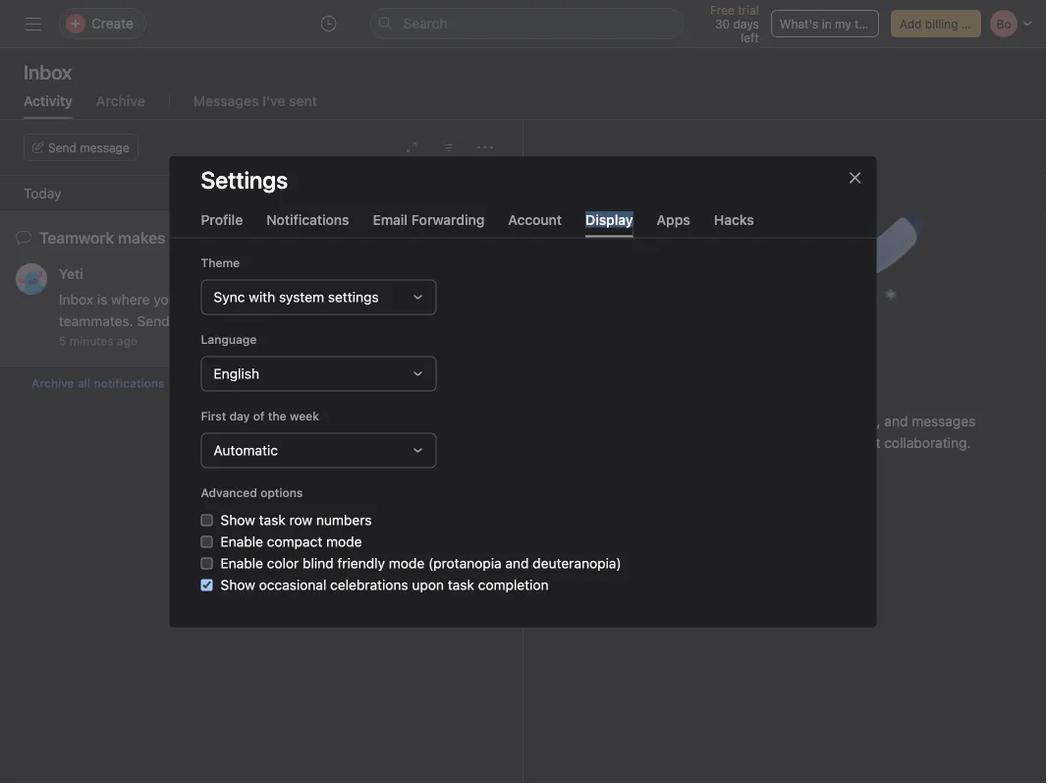 Task type: vqa. For each thing, say whether or not it's contained in the screenshot.
"MOVE BACK TO START!" "text box" Completed image
no



Task type: locate. For each thing, give the bounding box(es) containing it.
0 horizontal spatial messages
[[377, 291, 441, 308]]

numbers
[[316, 512, 372, 528]]

deuteranopia)
[[533, 555, 622, 571]]

show right show occasional celebrations upon task completion checkbox
[[221, 576, 255, 593]]

1 vertical spatial and
[[885, 413, 908, 429]]

an inside yeti inbox is where you get updates, notifications, and messages from your teammates. send an invite to start collaborating. 5 minutes ago
[[173, 313, 189, 329]]

enable color blind friendly mode (protanopia and deuteranopia)
[[221, 555, 622, 571]]

get
[[180, 291, 201, 308], [715, 413, 736, 429]]

0 vertical spatial updates,
[[205, 291, 260, 308]]

1 vertical spatial start
[[851, 435, 881, 451]]

updates,
[[205, 291, 260, 308], [740, 413, 795, 429]]

1 vertical spatial task
[[448, 576, 474, 593]]

messages
[[377, 291, 441, 308], [912, 413, 976, 429]]

advanced
[[201, 486, 257, 499]]

0 horizontal spatial to
[[230, 313, 243, 329]]

0 horizontal spatial from
[[444, 291, 474, 308]]

send inside "inbox is where you get updates, notifications, and messages from your teammates. send an invite to start collaborating."
[[742, 435, 775, 451]]

your
[[478, 291, 506, 308], [632, 435, 660, 451]]

0 horizontal spatial is
[[97, 291, 107, 308]]

1 vertical spatial where
[[646, 413, 685, 429]]

the
[[268, 409, 286, 423]]

2 enable from the top
[[221, 555, 263, 571]]

show down advanced at the left
[[221, 512, 255, 528]]

0 horizontal spatial get
[[180, 291, 201, 308]]

1 horizontal spatial where
[[646, 413, 685, 429]]

0 vertical spatial invite
[[192, 313, 226, 329]]

what's
[[780, 17, 819, 30]]

Enable compact mode checkbox
[[201, 536, 213, 547]]

1 vertical spatial messages
[[912, 413, 976, 429]]

archive link
[[96, 93, 145, 119]]

0 vertical spatial to
[[230, 313, 243, 329]]

0 horizontal spatial task
[[259, 512, 286, 528]]

notifications, inside yeti inbox is where you get updates, notifications, and messages from your teammates. send an invite to start collaborating. 5 minutes ago
[[264, 291, 346, 308]]

enable for enable color blind friendly mode (protanopia and deuteranopia)
[[221, 555, 263, 571]]

notifications, inside "inbox is where you get updates, notifications, and messages from your teammates. send an invite to start collaborating."
[[799, 413, 881, 429]]

0 horizontal spatial your
[[478, 291, 506, 308]]

0 horizontal spatial you
[[154, 291, 177, 308]]

task
[[259, 512, 286, 528], [448, 576, 474, 593]]

1 vertical spatial inbox
[[59, 291, 93, 308]]

enable right enable compact mode option
[[221, 533, 263, 549]]

0 horizontal spatial and
[[349, 291, 373, 308]]

from
[[444, 291, 474, 308], [599, 435, 628, 451]]

sync
[[214, 289, 245, 305]]

2 horizontal spatial send
[[742, 435, 775, 451]]

what's in my trial?
[[780, 17, 882, 30]]

occasional
[[259, 576, 327, 593]]

notifications,
[[264, 291, 346, 308], [799, 413, 881, 429]]

1 vertical spatial your
[[632, 435, 660, 451]]

you inside "inbox is where you get updates, notifications, and messages from your teammates. send an invite to start collaborating."
[[689, 413, 712, 429]]

with
[[249, 289, 275, 305]]

1 horizontal spatial mode
[[389, 555, 425, 571]]

send message
[[48, 140, 129, 154]]

0 vertical spatial start
[[246, 313, 276, 329]]

0 horizontal spatial collaborating.
[[279, 313, 366, 329]]

color
[[267, 555, 299, 571]]

messages
[[193, 93, 259, 109]]

add
[[900, 17, 922, 30]]

1 vertical spatial archive
[[31, 376, 74, 390]]

1 horizontal spatial notifications,
[[799, 413, 881, 429]]

theme
[[201, 256, 240, 269]]

1 horizontal spatial is
[[632, 413, 643, 429]]

mode up upon
[[389, 555, 425, 571]]

automatic
[[214, 442, 278, 458]]

0 horizontal spatial notifications,
[[264, 291, 346, 308]]

mode down "numbers"
[[326, 533, 362, 549]]

2 show from the top
[[221, 576, 255, 593]]

0 vertical spatial from
[[444, 291, 474, 308]]

1 horizontal spatial task
[[448, 576, 474, 593]]

0 vertical spatial is
[[97, 291, 107, 308]]

send inside button
[[48, 140, 77, 154]]

2 vertical spatial inbox
[[594, 413, 629, 429]]

0 horizontal spatial send
[[48, 140, 77, 154]]

0 vertical spatial where
[[111, 291, 150, 308]]

0 vertical spatial notifications,
[[264, 291, 346, 308]]

Show occasional celebrations upon task completion checkbox
[[201, 579, 213, 591]]

0 vertical spatial collaborating.
[[279, 313, 366, 329]]

1 vertical spatial send
[[137, 313, 170, 329]]

of
[[253, 409, 265, 423]]

1 enable from the top
[[221, 533, 263, 549]]

1 vertical spatial you
[[689, 413, 712, 429]]

1 vertical spatial get
[[715, 413, 736, 429]]

0 vertical spatial archive
[[96, 93, 145, 109]]

invite
[[192, 313, 226, 329], [797, 435, 831, 451]]

0 horizontal spatial invite
[[192, 313, 226, 329]]

enable right enable color blind friendly mode (protanopia and deuteranopia) 'option'
[[221, 555, 263, 571]]

email forwarding button
[[373, 211, 485, 237]]

0 horizontal spatial where
[[111, 291, 150, 308]]

1 show from the top
[[221, 512, 255, 528]]

0 horizontal spatial archive
[[31, 376, 74, 390]]

1 horizontal spatial you
[[689, 413, 712, 429]]

0 vertical spatial task
[[259, 512, 286, 528]]

is inside yeti inbox is where you get updates, notifications, and messages from your teammates. send an invite to start collaborating. 5 minutes ago
[[97, 291, 107, 308]]

0 vertical spatial messages
[[377, 291, 441, 308]]

0 vertical spatial send
[[48, 140, 77, 154]]

1 horizontal spatial and
[[505, 555, 529, 571]]

1 vertical spatial is
[[632, 413, 643, 429]]

1 horizontal spatial archive
[[96, 93, 145, 109]]

send
[[48, 140, 77, 154], [137, 313, 170, 329], [742, 435, 775, 451]]

you inside yeti inbox is where you get updates, notifications, and messages from your teammates. send an invite to start collaborating. 5 minutes ago
[[154, 291, 177, 308]]

1 horizontal spatial from
[[599, 435, 628, 451]]

archive all notifications
[[31, 376, 165, 390]]

is
[[97, 291, 107, 308], [632, 413, 643, 429]]

0 vertical spatial and
[[349, 291, 373, 308]]

left
[[741, 30, 759, 44]]

0 vertical spatial mode
[[326, 533, 362, 549]]

notifications
[[94, 376, 165, 390]]

archive up message
[[96, 93, 145, 109]]

start inside "inbox is where you get updates, notifications, and messages from your teammates. send an invite to start collaborating."
[[851, 435, 881, 451]]

your inside yeti inbox is where you get updates, notifications, and messages from your teammates. send an invite to start collaborating. 5 minutes ago
[[478, 291, 506, 308]]

0 vertical spatial your
[[478, 291, 506, 308]]

send message button
[[24, 134, 138, 161]]

email
[[373, 211, 408, 227]]

send inside yeti inbox is where you get updates, notifications, and messages from your teammates. send an invite to start collaborating. 5 minutes ago
[[137, 313, 170, 329]]

is inside "inbox is where you get updates, notifications, and messages from your teammates. send an invite to start collaborating."
[[632, 413, 643, 429]]

an
[[173, 313, 189, 329], [778, 435, 794, 451]]

where inside yeti inbox is where you get updates, notifications, and messages from your teammates. send an invite to start collaborating. 5 minutes ago
[[111, 291, 150, 308]]

1 horizontal spatial your
[[632, 435, 660, 451]]

hacks
[[714, 211, 754, 227]]

show
[[221, 512, 255, 528], [221, 576, 255, 593]]

teammates. inside "inbox is where you get updates, notifications, and messages from your teammates. send an invite to start collaborating."
[[664, 435, 738, 451]]

and
[[349, 291, 373, 308], [885, 413, 908, 429], [505, 555, 529, 571]]

compact
[[267, 533, 323, 549]]

0 horizontal spatial start
[[246, 313, 276, 329]]

what's in my trial? button
[[771, 10, 882, 37]]

where inside "inbox is where you get updates, notifications, and messages from your teammates. send an invite to start collaborating."
[[646, 413, 685, 429]]

my
[[835, 17, 852, 30]]

1 vertical spatial invite
[[797, 435, 831, 451]]

mode
[[326, 533, 362, 549], [389, 555, 425, 571]]

yeti
[[59, 266, 83, 282]]

1 vertical spatial teammates.
[[664, 435, 738, 451]]

1 horizontal spatial an
[[778, 435, 794, 451]]

notifications button
[[267, 211, 349, 237]]

task down (protanopia
[[448, 576, 474, 593]]

1 horizontal spatial send
[[137, 313, 170, 329]]

archive left all
[[31, 376, 74, 390]]

(protanopia
[[428, 555, 502, 571]]

0 horizontal spatial an
[[173, 313, 189, 329]]

1 vertical spatial enable
[[221, 555, 263, 571]]

1 horizontal spatial collaborating.
[[884, 435, 971, 451]]

0 vertical spatial you
[[154, 291, 177, 308]]

enable for enable compact mode
[[221, 533, 263, 549]]

profile button
[[201, 211, 243, 237]]

0 vertical spatial get
[[180, 291, 201, 308]]

2 vertical spatial and
[[505, 555, 529, 571]]

week
[[290, 409, 319, 423]]

2 vertical spatial send
[[742, 435, 775, 451]]

1 vertical spatial collaborating.
[[884, 435, 971, 451]]

1 horizontal spatial get
[[715, 413, 736, 429]]

sync with system settings
[[214, 289, 379, 305]]

1 horizontal spatial to
[[835, 435, 848, 451]]

1 horizontal spatial invite
[[797, 435, 831, 451]]

automatic button
[[201, 433, 437, 468]]

info
[[962, 17, 982, 30]]

from inside yeti inbox is where you get updates, notifications, and messages from your teammates. send an invite to start collaborating. 5 minutes ago
[[444, 291, 474, 308]]

ago
[[117, 334, 138, 348]]

archive
[[96, 93, 145, 109], [31, 376, 74, 390]]

account
[[508, 211, 562, 227]]

invite inside yeti inbox is where you get updates, notifications, and messages from your teammates. send an invite to start collaborating. 5 minutes ago
[[192, 313, 226, 329]]

0 vertical spatial inbox
[[24, 60, 72, 83]]

0 horizontal spatial teammates.
[[59, 313, 133, 329]]

1 vertical spatial to
[[835, 435, 848, 451]]

today
[[24, 185, 62, 201]]

your inside "inbox is where you get updates, notifications, and messages from your teammates. send an invite to start collaborating."
[[632, 435, 660, 451]]

0 vertical spatial an
[[173, 313, 189, 329]]

0 horizontal spatial updates,
[[205, 291, 260, 308]]

1 horizontal spatial start
[[851, 435, 881, 451]]

2 horizontal spatial and
[[885, 413, 908, 429]]

free trial 30 days left
[[710, 3, 759, 44]]

inbox inside yeti inbox is where you get updates, notifications, and messages from your teammates. send an invite to start collaborating. 5 minutes ago
[[59, 291, 93, 308]]

0 vertical spatial show
[[221, 512, 255, 528]]

1 vertical spatial show
[[221, 576, 255, 593]]

1 vertical spatial from
[[599, 435, 628, 451]]

1 vertical spatial an
[[778, 435, 794, 451]]

updates, inside yeti inbox is where you get updates, notifications, and messages from your teammates. send an invite to start collaborating. 5 minutes ago
[[205, 291, 260, 308]]

completion
[[478, 576, 549, 593]]

apps
[[657, 211, 690, 227]]

0 vertical spatial enable
[[221, 533, 263, 549]]

1 vertical spatial notifications,
[[799, 413, 881, 429]]

1 vertical spatial mode
[[389, 555, 425, 571]]

1 horizontal spatial messages
[[912, 413, 976, 429]]

inbox for inbox is where you get updates, notifications, and messages from your teammates. send an invite to start collaborating.
[[594, 413, 629, 429]]

1 vertical spatial updates,
[[740, 413, 795, 429]]

1 horizontal spatial updates,
[[740, 413, 795, 429]]

task left row
[[259, 512, 286, 528]]

settings
[[201, 166, 288, 193]]

archive inside button
[[31, 376, 74, 390]]

1 horizontal spatial teammates.
[[664, 435, 738, 451]]

inbox inside "inbox is where you get updates, notifications, and messages from your teammates. send an invite to start collaborating."
[[594, 413, 629, 429]]

get inside "inbox is where you get updates, notifications, and messages from your teammates. send an invite to start collaborating."
[[715, 413, 736, 429]]

inbox
[[24, 60, 72, 83], [59, 291, 93, 308], [594, 413, 629, 429]]

trial?
[[855, 17, 882, 30]]

email forwarding
[[373, 211, 485, 227]]

teammates.
[[59, 313, 133, 329], [664, 435, 738, 451]]

message
[[80, 140, 129, 154]]

0 vertical spatial teammates.
[[59, 313, 133, 329]]



Task type: describe. For each thing, give the bounding box(es) containing it.
show occasional celebrations upon task completion
[[221, 576, 549, 593]]

invite inside "inbox is where you get updates, notifications, and messages from your teammates. send an invite to start collaborating."
[[797, 435, 831, 451]]

system
[[279, 289, 324, 305]]

archive for archive
[[96, 93, 145, 109]]

first
[[201, 409, 226, 423]]

i've
[[262, 93, 285, 109]]

enable compact mode
[[221, 533, 362, 549]]

english
[[214, 365, 259, 381]]

30
[[715, 17, 730, 30]]

days
[[733, 17, 759, 30]]

all
[[78, 376, 91, 390]]

first day of the week
[[201, 409, 319, 423]]

and inside "inbox is where you get updates, notifications, and messages from your teammates. send an invite to start collaborating."
[[885, 413, 908, 429]]

teamwork makes work happen!
[[39, 228, 269, 247]]

and inside yeti inbox is where you get updates, notifications, and messages from your teammates. send an invite to start collaborating. 5 minutes ago
[[349, 291, 373, 308]]

close image
[[847, 170, 863, 185]]

minutes
[[70, 334, 114, 348]]

hacks button
[[714, 211, 754, 237]]

makes
[[118, 228, 166, 247]]

row
[[289, 512, 313, 528]]

account button
[[508, 211, 562, 237]]

forwarding
[[411, 211, 485, 227]]

archive for archive all notifications
[[31, 376, 74, 390]]

show task row numbers
[[221, 512, 372, 528]]

options
[[260, 486, 303, 499]]

messages inside yeti inbox is where you get updates, notifications, and messages from your teammates. send an invite to start collaborating. 5 minutes ago
[[377, 291, 441, 308]]

show for show occasional celebrations upon task completion
[[221, 576, 255, 593]]

teamwork
[[39, 228, 114, 247]]

in
[[822, 17, 832, 30]]

display
[[586, 211, 633, 227]]

search
[[403, 15, 447, 31]]

to inside "inbox is where you get updates, notifications, and messages from your teammates. send an invite to start collaborating."
[[835, 435, 848, 451]]

an inside "inbox is where you get updates, notifications, and messages from your teammates. send an invite to start collaborating."
[[778, 435, 794, 451]]

trial
[[738, 3, 759, 17]]

Enable color blind friendly mode (protanopia and deuteranopia) checkbox
[[201, 557, 213, 569]]

inbox is where you get updates, notifications, and messages from your teammates. send an invite to start collaborating.
[[594, 413, 976, 451]]

messages i've sent
[[193, 93, 317, 109]]

sent
[[289, 93, 317, 109]]

messages i've sent link
[[193, 93, 317, 119]]

add billing info
[[900, 17, 982, 30]]

0 horizontal spatial mode
[[326, 533, 362, 549]]

yeti inbox is where you get updates, notifications, and messages from your teammates. send an invite to start collaborating. 5 minutes ago
[[59, 266, 509, 348]]

apps button
[[657, 211, 690, 237]]

collaborating. inside "inbox is where you get updates, notifications, and messages from your teammates. send an invite to start collaborating."
[[884, 435, 971, 451]]

start inside yeti inbox is where you get updates, notifications, and messages from your teammates. send an invite to start collaborating. 5 minutes ago
[[246, 313, 276, 329]]

activity
[[24, 93, 73, 109]]

5
[[59, 334, 66, 348]]

day
[[229, 409, 250, 423]]

work happen!
[[169, 228, 269, 247]]

profile
[[201, 211, 243, 227]]

upon
[[412, 576, 444, 593]]

display button
[[586, 211, 633, 237]]

from inside "inbox is where you get updates, notifications, and messages from your teammates. send an invite to start collaborating."
[[599, 435, 628, 451]]

free
[[710, 3, 735, 17]]

updates, inside "inbox is where you get updates, notifications, and messages from your teammates. send an invite to start collaborating."
[[740, 413, 795, 429]]

collaborating. inside yeti inbox is where you get updates, notifications, and messages from your teammates. send an invite to start collaborating. 5 minutes ago
[[279, 313, 366, 329]]

activity link
[[24, 93, 73, 119]]

to inside yeti inbox is where you get updates, notifications, and messages from your teammates. send an invite to start collaborating. 5 minutes ago
[[230, 313, 243, 329]]

show for show task row numbers
[[221, 512, 255, 528]]

sync with system settings button
[[201, 279, 437, 315]]

Show task row numbers checkbox
[[201, 514, 213, 526]]

blind
[[303, 555, 334, 571]]

inbox for inbox
[[24, 60, 72, 83]]

teammates. inside yeti inbox is where you get updates, notifications, and messages from your teammates. send an invite to start collaborating. 5 minutes ago
[[59, 313, 133, 329]]

get inside yeti inbox is where you get updates, notifications, and messages from your teammates. send an invite to start collaborating. 5 minutes ago
[[180, 291, 201, 308]]

search list box
[[370, 8, 684, 39]]

notifications
[[267, 211, 349, 227]]

search button
[[370, 8, 684, 39]]

settings
[[328, 289, 379, 305]]

friendly
[[337, 555, 385, 571]]

messages inside "inbox is where you get updates, notifications, and messages from your teammates. send an invite to start collaborating."
[[912, 413, 976, 429]]

celebrations
[[330, 576, 408, 593]]

english button
[[201, 356, 437, 391]]

language
[[201, 332, 257, 346]]

billing
[[925, 17, 958, 30]]

advanced options
[[201, 486, 303, 499]]

add billing info button
[[891, 10, 982, 37]]

archive all notifications button
[[0, 366, 523, 400]]



